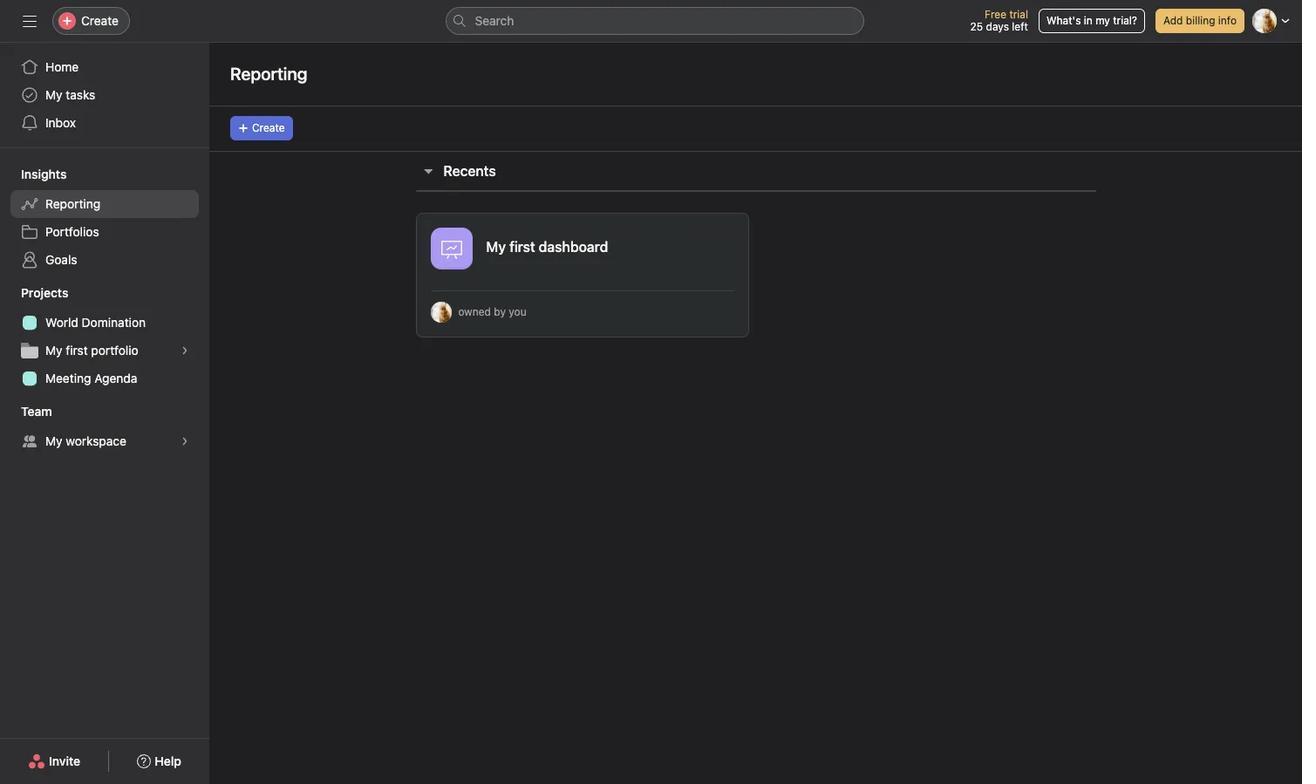 Task type: vqa. For each thing, say whether or not it's contained in the screenshot.
my first dashboard
yes



Task type: locate. For each thing, give the bounding box(es) containing it.
reporting inside insights element
[[45, 196, 100, 211]]

toggle dashboard starred status image
[[692, 232, 702, 243]]

global element
[[0, 43, 209, 147]]

my workspace
[[45, 434, 126, 449]]

0 horizontal spatial reporting
[[45, 196, 100, 211]]

world domination link
[[10, 309, 199, 337]]

meeting agenda
[[45, 371, 137, 386]]

create button
[[230, 116, 293, 141]]

see details, my workspace image
[[180, 436, 190, 447]]

owned by you
[[459, 305, 527, 319]]

add billing info
[[1164, 14, 1237, 27]]

1 vertical spatial reporting
[[45, 196, 100, 211]]

my
[[45, 87, 62, 102], [487, 239, 506, 255], [45, 343, 62, 358], [45, 434, 62, 449]]

reporting up create dropdown button
[[230, 64, 308, 84]]

my left first
[[45, 343, 62, 358]]

inbox
[[45, 115, 76, 130]]

reporting up the portfolios
[[45, 196, 100, 211]]

1 horizontal spatial create
[[252, 121, 285, 134]]

inbox link
[[10, 109, 199, 137]]

my left tasks
[[45, 87, 62, 102]]

my inside global element
[[45, 87, 62, 102]]

my for my tasks
[[45, 87, 62, 102]]

trial
[[1010, 8, 1029, 21]]

my tasks link
[[10, 81, 199, 109]]

tasks
[[66, 87, 95, 102]]

my right report icon
[[487, 239, 506, 255]]

goals link
[[10, 246, 199, 274]]

recents
[[444, 163, 496, 179]]

hide sidebar image
[[23, 14, 37, 28]]

insights element
[[0, 159, 209, 278]]

my first portfolio link
[[10, 337, 199, 365]]

see details, my first portfolio image
[[180, 346, 190, 356]]

my first portfolio
[[45, 343, 139, 358]]

my inside projects element
[[45, 343, 62, 358]]

world domination
[[45, 315, 146, 330]]

insights
[[21, 167, 67, 182]]

collapse task list for the section recents image
[[421, 164, 435, 178]]

my first dashboard
[[487, 239, 608, 255]]

1 horizontal spatial reporting
[[230, 64, 308, 84]]

0 horizontal spatial create
[[81, 13, 119, 28]]

create button
[[52, 7, 130, 35]]

my workspace link
[[10, 428, 199, 456]]

my inside teams element
[[45, 434, 62, 449]]

workspace
[[66, 434, 126, 449]]

0 vertical spatial create
[[81, 13, 119, 28]]

create
[[81, 13, 119, 28], [252, 121, 285, 134]]

what's in my trial? button
[[1039, 9, 1146, 33]]

report image
[[441, 238, 462, 259]]

my for my first portfolio
[[45, 343, 62, 358]]

world
[[45, 315, 78, 330]]

my down team
[[45, 434, 62, 449]]

1 vertical spatial create
[[252, 121, 285, 134]]

reporting
[[230, 64, 308, 84], [45, 196, 100, 211]]

portfolio
[[91, 343, 139, 358]]



Task type: describe. For each thing, give the bounding box(es) containing it.
domination
[[82, 315, 146, 330]]

info
[[1219, 14, 1237, 27]]

free trial 25 days left
[[971, 8, 1029, 33]]

you
[[509, 305, 527, 319]]

my
[[1096, 14, 1111, 27]]

by
[[494, 305, 506, 319]]

projects
[[21, 285, 68, 300]]

insights button
[[0, 166, 67, 183]]

show options image
[[718, 230, 732, 244]]

meeting agenda link
[[10, 365, 199, 393]]

projects button
[[0, 284, 68, 302]]

days
[[987, 20, 1010, 33]]

left
[[1013, 20, 1029, 33]]

my for my first dashboard
[[487, 239, 506, 255]]

first
[[66, 343, 88, 358]]

team button
[[0, 403, 52, 421]]

portfolios link
[[10, 218, 199, 246]]

projects element
[[0, 278, 209, 396]]

my tasks
[[45, 87, 95, 102]]

create inside popup button
[[81, 13, 119, 28]]

agenda
[[94, 371, 137, 386]]

trial?
[[1114, 14, 1138, 27]]

help button
[[126, 746, 193, 778]]

search
[[475, 13, 514, 28]]

search button
[[446, 7, 864, 35]]

invite
[[49, 754, 80, 769]]

billing
[[1187, 14, 1216, 27]]

add billing info button
[[1156, 9, 1245, 33]]

what's
[[1047, 14, 1082, 27]]

create inside dropdown button
[[252, 121, 285, 134]]

invite button
[[17, 746, 92, 778]]

reporting link
[[10, 190, 199, 218]]

team
[[21, 404, 52, 419]]

teams element
[[0, 396, 209, 459]]

portfolios
[[45, 224, 99, 239]]

help
[[155, 754, 181, 769]]

add
[[1164, 14, 1184, 27]]

meeting
[[45, 371, 91, 386]]

goals
[[45, 252, 77, 267]]

home
[[45, 59, 79, 74]]

what's in my trial?
[[1047, 14, 1138, 27]]

owned
[[459, 305, 491, 319]]

first dashboard
[[510, 239, 608, 255]]

25
[[971, 20, 984, 33]]

search list box
[[446, 7, 864, 35]]

free
[[985, 8, 1007, 21]]

mb
[[433, 305, 449, 319]]

0 vertical spatial reporting
[[230, 64, 308, 84]]

home link
[[10, 53, 199, 81]]

my for my workspace
[[45, 434, 62, 449]]

in
[[1085, 14, 1093, 27]]



